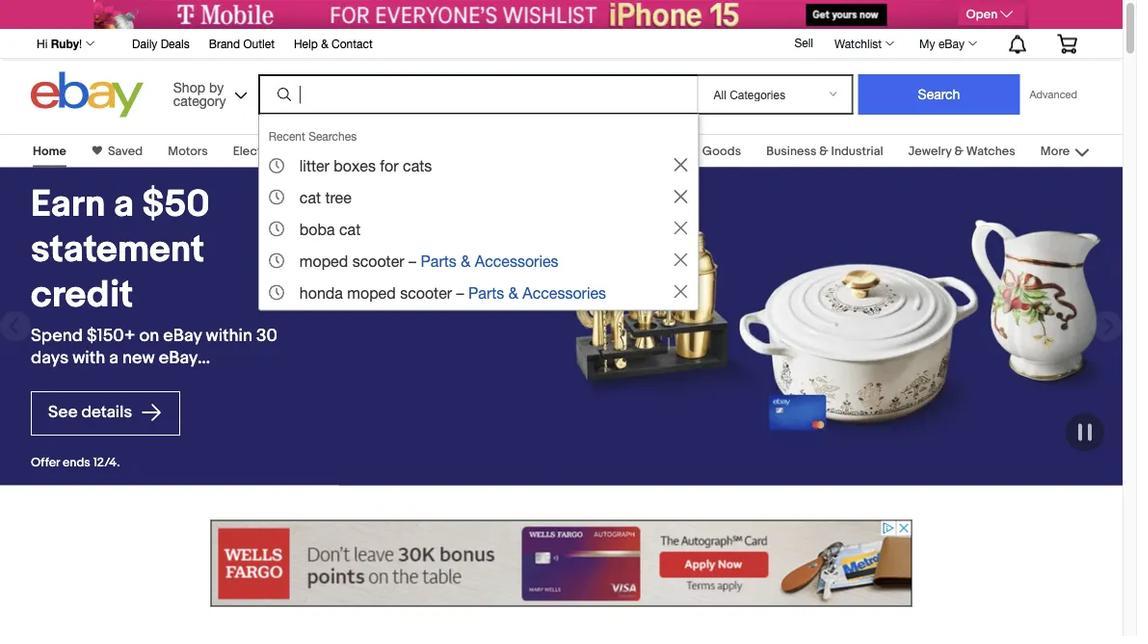 Task type: describe. For each thing, give the bounding box(es) containing it.
advanced link
[[1020, 75, 1087, 114]]

hi
[[37, 37, 48, 50]]

business & industrial
[[766, 144, 883, 159]]

boxes
[[334, 157, 376, 175]]

cat tree link
[[261, 181, 696, 213]]

mastercard®.
[[31, 368, 139, 389]]

ends
[[63, 455, 90, 470]]

motors link
[[168, 144, 208, 159]]

new
[[122, 347, 155, 368]]

daily deals
[[132, 37, 190, 50]]

banner containing litter boxes for cats
[[26, 28, 1092, 311]]

within
[[206, 325, 252, 347]]

earn
[[31, 182, 105, 227]]

saved
[[108, 144, 143, 159]]

jewelry & watches
[[908, 144, 1016, 159]]

collectibles link
[[321, 144, 391, 159]]

account navigation
[[26, 28, 1092, 59]]

cat inside cat tree link
[[300, 189, 321, 207]]

home for home & garden
[[416, 144, 450, 159]]

30
[[256, 325, 277, 347]]

sporting goods
[[650, 144, 741, 159]]

electronics
[[233, 144, 296, 159]]

days
[[31, 347, 69, 368]]

litter boxes for cats link
[[261, 149, 696, 181]]

& for business
[[820, 144, 829, 159]]

boba cat
[[300, 220, 361, 238]]

& for jewelry
[[955, 144, 964, 159]]

statement
[[31, 228, 205, 272]]

watches
[[966, 144, 1016, 159]]

shop by category button
[[165, 72, 251, 113]]

shop
[[173, 79, 205, 95]]

honda moped scooter
[[300, 284, 452, 302]]

advanced
[[1030, 88, 1078, 101]]

open
[[966, 7, 998, 22]]

1 vertical spatial scooter
[[400, 284, 452, 302]]

boba
[[300, 220, 335, 238]]

$150+
[[87, 325, 135, 347]]

see details
[[48, 403, 136, 423]]

Search for anything text field
[[261, 76, 693, 113]]

my ebay link
[[909, 32, 986, 55]]

litter
[[300, 157, 330, 175]]

sporting
[[650, 144, 700, 159]]

more
[[1041, 144, 1073, 159]]

earn a $50 statement credit link
[[31, 182, 308, 318]]

contact
[[332, 37, 373, 50]]

industrial
[[831, 144, 883, 159]]

sell
[[795, 36, 813, 49]]

home for home
[[33, 144, 66, 159]]

– parts & accessories for honda moped scooter
[[456, 284, 606, 302]]

ebay inside "link"
[[939, 37, 965, 50]]

business
[[766, 144, 817, 159]]

deals
[[161, 37, 190, 50]]

hi ruby !
[[37, 37, 82, 50]]

sporting goods link
[[650, 144, 741, 159]]

list box inside banner
[[258, 114, 699, 311]]

garden
[[465, 144, 507, 159]]

– parts & accessories for moped scooter
[[409, 252, 559, 270]]

1 vertical spatial a
[[109, 347, 119, 368]]

– for honda moped scooter
[[456, 284, 464, 302]]

details
[[81, 403, 132, 423]]

& for help
[[321, 37, 328, 50]]

shop by category
[[173, 79, 226, 108]]

open button
[[959, 4, 1025, 25]]

0 vertical spatial advertisement region
[[94, 0, 1029, 29]]

recent searches
[[269, 129, 357, 143]]

jewelry & watches link
[[908, 144, 1016, 159]]

my ebay
[[920, 37, 965, 50]]

brand
[[209, 37, 240, 50]]

boba cat link
[[261, 213, 696, 244]]

recent
[[269, 129, 305, 143]]

earn a $50 statement credit main content
[[0, 122, 1123, 636]]

daily
[[132, 37, 157, 50]]

$50
[[142, 182, 210, 227]]

advertisement region inside earn a $50 statement credit main content
[[211, 520, 912, 607]]

ebay down on
[[159, 347, 197, 368]]

for
[[380, 157, 399, 175]]

credit
[[31, 273, 133, 317]]

jewelry
[[908, 144, 952, 159]]



Task type: locate. For each thing, give the bounding box(es) containing it.
ebay
[[939, 37, 965, 50], [163, 325, 202, 347], [159, 347, 197, 368]]

cat
[[300, 189, 321, 207], [339, 220, 361, 238]]

0 horizontal spatial parts
[[421, 252, 457, 270]]

brand outlet
[[209, 37, 275, 50]]

–
[[409, 252, 416, 270], [456, 284, 464, 302]]

honda
[[300, 284, 343, 302]]

your shopping cart image
[[1056, 34, 1079, 53]]

scooter
[[352, 252, 404, 270], [400, 284, 452, 302]]

home
[[33, 144, 66, 159], [416, 144, 450, 159]]

0 vertical spatial parts
[[421, 252, 457, 270]]

moped scooter
[[300, 252, 404, 270]]

offer ends 12/4.
[[31, 455, 120, 470]]

electronics link
[[233, 144, 296, 159]]

see details link
[[31, 391, 180, 436]]

1 vertical spatial –
[[456, 284, 464, 302]]

1 horizontal spatial home
[[416, 144, 450, 159]]

accessories for moped scooter
[[475, 252, 559, 270]]

2 home from the left
[[416, 144, 450, 159]]

cats
[[403, 157, 432, 175]]

list box containing litter boxes for cats
[[258, 114, 699, 311]]

spend
[[31, 325, 83, 347]]

motors
[[168, 144, 208, 159]]

tree
[[325, 189, 352, 207]]

scooter up honda moped scooter
[[352, 252, 404, 270]]

0 vertical spatial scooter
[[352, 252, 404, 270]]

– up honda moped scooter
[[409, 252, 416, 270]]

by
[[209, 79, 224, 95]]

– for moped scooter
[[409, 252, 416, 270]]

1 horizontal spatial cat
[[339, 220, 361, 238]]

business & industrial link
[[766, 144, 883, 159]]

help
[[294, 37, 318, 50]]

sell link
[[786, 36, 822, 49]]

0 horizontal spatial cat
[[300, 189, 321, 207]]

0 vertical spatial cat
[[300, 189, 321, 207]]

cat inside boba cat link
[[339, 220, 361, 238]]

1 vertical spatial parts
[[468, 284, 504, 302]]

outlet
[[243, 37, 275, 50]]

0 vertical spatial accessories
[[475, 252, 559, 270]]

offer
[[31, 455, 60, 470]]

1 horizontal spatial –
[[456, 284, 464, 302]]

help & contact link
[[294, 34, 373, 55]]

&
[[321, 37, 328, 50], [453, 144, 462, 159], [820, 144, 829, 159], [955, 144, 964, 159], [461, 252, 471, 270], [509, 284, 518, 302]]

1 horizontal spatial parts
[[468, 284, 504, 302]]

cat tree
[[300, 189, 352, 207]]

1 vertical spatial – parts & accessories
[[456, 284, 606, 302]]

0 vertical spatial –
[[409, 252, 416, 270]]

parts
[[421, 252, 457, 270], [468, 284, 504, 302]]

0 horizontal spatial home
[[33, 144, 66, 159]]

help & contact
[[294, 37, 373, 50]]

ebay right on
[[163, 325, 202, 347]]

ebay right my
[[939, 37, 965, 50]]

parts for honda moped scooter
[[468, 284, 504, 302]]

brand outlet link
[[209, 34, 275, 55]]

0 vertical spatial moped
[[300, 252, 348, 270]]

0 horizontal spatial –
[[409, 252, 416, 270]]

a up the statement
[[114, 182, 134, 227]]

parts for moped scooter
[[421, 252, 457, 270]]

goods
[[702, 144, 741, 159]]

1 home from the left
[[33, 144, 66, 159]]

None submit
[[858, 74, 1020, 115]]

12/4.
[[93, 455, 120, 470]]

home right for
[[416, 144, 450, 159]]

my
[[920, 37, 935, 50]]

see
[[48, 403, 78, 423]]

collectibles
[[321, 144, 391, 159]]

banner
[[26, 28, 1092, 311]]

with
[[73, 347, 105, 368]]

ruby
[[51, 37, 79, 50]]

!
[[79, 37, 82, 50]]

litter boxes for cats
[[300, 157, 432, 175]]

& for home
[[453, 144, 462, 159]]

daily deals link
[[132, 34, 190, 55]]

accessories
[[475, 252, 559, 270], [523, 284, 606, 302]]

list box
[[258, 114, 699, 311]]

home & garden
[[416, 144, 507, 159]]

– parts & accessories
[[409, 252, 559, 270], [456, 284, 606, 302]]

1 vertical spatial moped
[[347, 284, 396, 302]]

cat up "moped scooter"
[[339, 220, 361, 238]]

accessories for honda moped scooter
[[523, 284, 606, 302]]

moped
[[300, 252, 348, 270], [347, 284, 396, 302]]

moped up "honda"
[[300, 252, 348, 270]]

& inside 'link'
[[321, 37, 328, 50]]

scooter down "moped scooter"
[[400, 284, 452, 302]]

0 vertical spatial – parts & accessories
[[409, 252, 559, 270]]

home up earn
[[33, 144, 66, 159]]

none submit inside banner
[[858, 74, 1020, 115]]

on
[[139, 325, 159, 347]]

cat left tree
[[300, 189, 321, 207]]

0 vertical spatial a
[[114, 182, 134, 227]]

1 vertical spatial advertisement region
[[211, 520, 912, 607]]

1 vertical spatial accessories
[[523, 284, 606, 302]]

a down $150+
[[109, 347, 119, 368]]

watchlist
[[835, 37, 882, 50]]

– down boba cat link
[[456, 284, 464, 302]]

advertisement region
[[94, 0, 1029, 29], [211, 520, 912, 607]]

1 vertical spatial cat
[[339, 220, 361, 238]]

category
[[173, 93, 226, 108]]

saved link
[[102, 144, 143, 159]]

earn a $50 statement credit spend $150+ on ebay within 30 days with a new ebay mastercard®.
[[31, 182, 277, 389]]

searches
[[309, 129, 357, 143]]

moped down "moped scooter"
[[347, 284, 396, 302]]

watchlist link
[[824, 32, 903, 55]]



Task type: vqa. For each thing, say whether or not it's contained in the screenshot.
Cartridges
no



